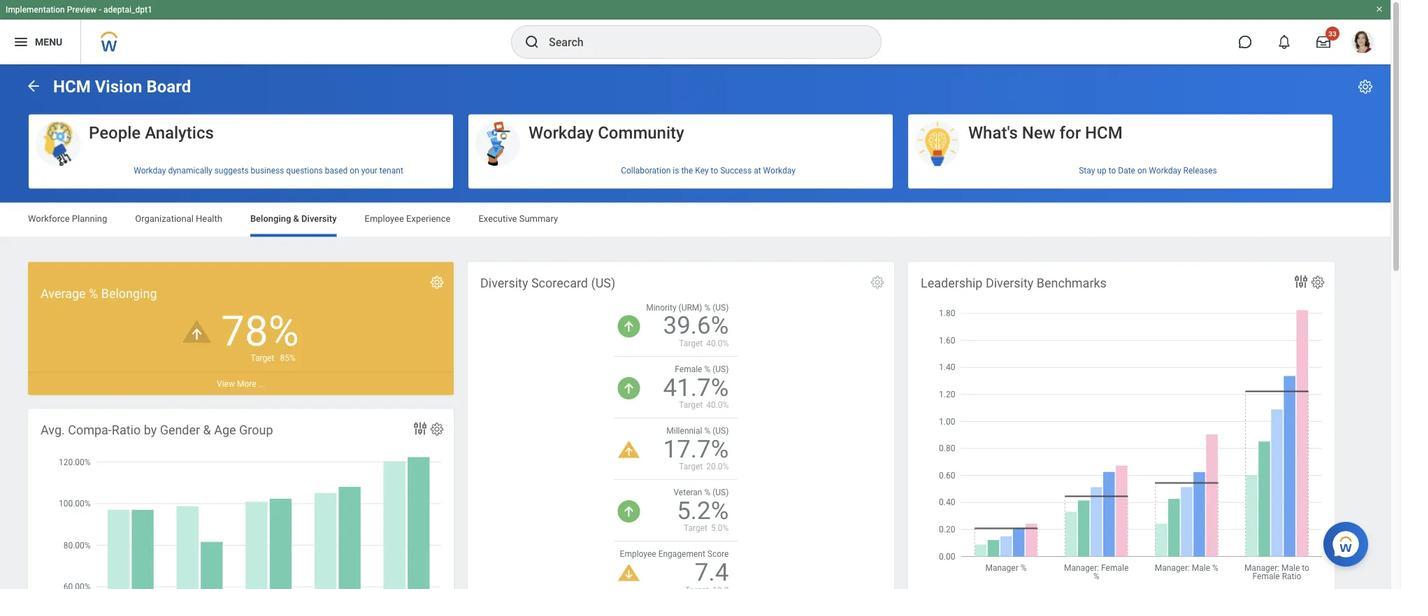 Task type: vqa. For each thing, say whether or not it's contained in the screenshot.


Task type: locate. For each thing, give the bounding box(es) containing it.
to right key
[[711, 166, 719, 176]]

0 horizontal spatial hcm
[[53, 77, 91, 97]]

on left your
[[350, 166, 359, 176]]

group
[[239, 423, 273, 437]]

millennial % (us)
[[667, 426, 729, 436]]

workday
[[529, 122, 594, 142], [134, 166, 166, 176], [764, 166, 796, 176], [1150, 166, 1182, 176]]

diversity right leadership
[[986, 276, 1034, 290]]

workday dynamically suggests business questions based on your tenant link
[[29, 160, 453, 181]]

target up female at the bottom
[[679, 338, 703, 348]]

menu banner
[[0, 0, 1391, 64]]

target inside 5.2% target 5.0%
[[684, 523, 708, 533]]

0 vertical spatial &
[[293, 213, 299, 224]]

& left age
[[203, 423, 211, 437]]

target inside 78% target 85%
[[251, 353, 274, 363]]

workforce
[[28, 213, 70, 224]]

dynamically
[[168, 166, 212, 176]]

1 horizontal spatial to
[[1109, 166, 1117, 176]]

5.2%
[[677, 496, 729, 525]]

diversity down questions
[[302, 213, 337, 224]]

(us)
[[591, 276, 616, 290], [713, 303, 729, 312], [713, 364, 729, 374], [713, 426, 729, 436], [713, 488, 729, 497]]

employee left experience
[[365, 213, 404, 224]]

tab list
[[14, 203, 1377, 237]]

diversity scorecard (us) element
[[468, 262, 895, 589]]

gender
[[160, 423, 200, 437]]

0 vertical spatial hcm
[[53, 77, 91, 97]]

1 vertical spatial 40.0%
[[707, 400, 729, 410]]

% right (urm) in the bottom of the page
[[705, 303, 711, 312]]

close environment banner image
[[1376, 5, 1384, 13]]

configure image
[[430, 275, 445, 290]]

workday inside workday dynamically suggests business questions based on your tenant link
[[134, 166, 166, 176]]

%
[[89, 286, 98, 301], [705, 303, 711, 312], [705, 364, 711, 374], [705, 426, 711, 436], [705, 488, 711, 497]]

1 horizontal spatial on
[[1138, 166, 1148, 176]]

veteran
[[674, 488, 703, 497]]

2 up good image from the top
[[618, 377, 641, 399]]

target for 78%
[[251, 353, 274, 363]]

1 on from the left
[[350, 166, 359, 176]]

0 vertical spatial 40.0%
[[707, 338, 729, 348]]

configure avg. compa-ratio by gender & age group image
[[430, 421, 445, 437]]

date
[[1119, 166, 1136, 176]]

avg. compa-ratio by gender & age group element
[[28, 409, 454, 589]]

analytics
[[145, 122, 214, 142]]

17.7% target 20.0%
[[664, 434, 729, 471]]

belonging
[[250, 213, 291, 224], [101, 286, 157, 301]]

score
[[708, 549, 729, 559]]

1 vertical spatial employee
[[620, 549, 657, 559]]

(us) down 20.0%
[[713, 488, 729, 497]]

1 horizontal spatial hcm
[[1086, 122, 1123, 142]]

leadership diversity benchmarks
[[921, 276, 1107, 290]]

down warning image
[[618, 565, 641, 581]]

workday inside workday community button
[[529, 122, 594, 142]]

configure and view chart data image left configure avg. compa-ratio by gender & age group icon
[[412, 420, 429, 437]]

up good image down up warning image
[[618, 500, 641, 523]]

2 40.0% from the top
[[707, 400, 729, 410]]

40.0% for 39.6%
[[707, 338, 729, 348]]

configure and view chart data image
[[1293, 273, 1310, 290], [412, 420, 429, 437]]

1 horizontal spatial employee
[[620, 549, 657, 559]]

0 horizontal spatial diversity
[[302, 213, 337, 224]]

workday community
[[529, 122, 685, 142]]

0 horizontal spatial to
[[711, 166, 719, 176]]

on right date on the top right
[[1138, 166, 1148, 176]]

employee inside diversity scorecard (us) element
[[620, 549, 657, 559]]

7.4
[[695, 558, 729, 586]]

17.7%
[[664, 434, 729, 463]]

configure diversity scorecard (us) image
[[870, 275, 886, 290]]

2 horizontal spatial diversity
[[986, 276, 1034, 290]]

stay up to date on workday releases link
[[909, 160, 1333, 181]]

2 to from the left
[[1109, 166, 1117, 176]]

compa-
[[68, 423, 112, 437]]

(us) right (urm) in the bottom of the page
[[713, 303, 729, 312]]

0 vertical spatial employee
[[365, 213, 404, 224]]

% for 41.7%
[[705, 364, 711, 374]]

on
[[350, 166, 359, 176], [1138, 166, 1148, 176]]

78%
[[221, 307, 299, 356]]

(us) right scorecard on the top left of page
[[591, 276, 616, 290]]

to right up
[[1109, 166, 1117, 176]]

executive
[[479, 213, 517, 224]]

% for 5.2%
[[705, 488, 711, 497]]

hcm right for
[[1086, 122, 1123, 142]]

target left '85%'
[[251, 353, 274, 363]]

employee inside tab list
[[365, 213, 404, 224]]

target
[[679, 338, 703, 348], [251, 353, 274, 363], [679, 400, 703, 410], [679, 462, 703, 471], [684, 523, 708, 533]]

(us) for 17.7%
[[713, 426, 729, 436]]

community
[[598, 122, 685, 142]]

1 40.0% from the top
[[707, 338, 729, 348]]

-
[[99, 5, 102, 15]]

(us) for 5.2%
[[713, 488, 729, 497]]

employee up down warning icon at the bottom left
[[620, 549, 657, 559]]

workday community button
[[469, 114, 893, 167]]

ratio
[[112, 423, 141, 437]]

target inside 17.7% target 20.0%
[[679, 462, 703, 471]]

workforce planning
[[28, 213, 107, 224]]

implementation preview -   adeptai_dpt1
[[6, 5, 152, 15]]

target left 5.0%
[[684, 523, 708, 533]]

target up millennial
[[679, 400, 703, 410]]

executive summary
[[479, 213, 558, 224]]

3 up good image from the top
[[618, 500, 641, 523]]

target inside 41.7% target 40.0%
[[679, 400, 703, 410]]

belonging & diversity
[[250, 213, 337, 224]]

tenant
[[380, 166, 404, 176]]

target up 'veteran'
[[679, 462, 703, 471]]

0 horizontal spatial employee
[[365, 213, 404, 224]]

employee experience
[[365, 213, 451, 224]]

employee for employee engagement score
[[620, 549, 657, 559]]

% right female at the bottom
[[705, 364, 711, 374]]

hcm inside button
[[1086, 122, 1123, 142]]

1 up good image from the top
[[618, 315, 641, 338]]

up good image
[[618, 315, 641, 338], [618, 377, 641, 399], [618, 500, 641, 523]]

hcm vision board
[[53, 77, 191, 97]]

to
[[711, 166, 719, 176], [1109, 166, 1117, 176]]

0 horizontal spatial configure and view chart data image
[[412, 420, 429, 437]]

menu button
[[0, 20, 81, 64]]

40.0% up female % (us)
[[707, 338, 729, 348]]

organizational
[[135, 213, 194, 224]]

target for 17.7%
[[679, 462, 703, 471]]

1 horizontal spatial belonging
[[250, 213, 291, 224]]

% right 'veteran'
[[705, 488, 711, 497]]

&
[[293, 213, 299, 224], [203, 423, 211, 437]]

workday inside the "stay up to date on workday releases" link
[[1150, 166, 1182, 176]]

adeptai_dpt1
[[104, 5, 152, 15]]

target inside 39.6% target 40.0%
[[679, 338, 703, 348]]

0 vertical spatial belonging
[[250, 213, 291, 224]]

tab list containing workforce planning
[[14, 203, 1377, 237]]

up
[[1098, 166, 1107, 176]]

menu
[[35, 36, 62, 48]]

justify image
[[13, 34, 29, 50]]

people analytics
[[89, 122, 214, 142]]

1 vertical spatial hcm
[[1086, 122, 1123, 142]]

(us) up 20.0%
[[713, 426, 729, 436]]

up good image left 39.6%
[[618, 315, 641, 338]]

0 horizontal spatial belonging
[[101, 286, 157, 301]]

hcm
[[53, 77, 91, 97], [1086, 122, 1123, 142]]

41.7%
[[664, 373, 729, 401]]

hcm right previous page image
[[53, 77, 91, 97]]

configure and view chart data image left configure leadership diversity benchmarks image
[[1293, 273, 1310, 290]]

(us) for 41.7%
[[713, 364, 729, 374]]

0 vertical spatial up good image
[[618, 315, 641, 338]]

40.0% up millennial % (us)
[[707, 400, 729, 410]]

0 horizontal spatial on
[[350, 166, 359, 176]]

40.0% inside 39.6% target 40.0%
[[707, 338, 729, 348]]

0 vertical spatial configure and view chart data image
[[1293, 273, 1310, 290]]

2 vertical spatial up good image
[[618, 500, 641, 523]]

diversity left scorecard on the top left of page
[[481, 276, 528, 290]]

40.0%
[[707, 338, 729, 348], [707, 400, 729, 410]]

% right millennial
[[705, 426, 711, 436]]

& down questions
[[293, 213, 299, 224]]

configure and view chart data image inside "avg. compa-ratio by gender & age group" element
[[412, 420, 429, 437]]

target for 5.2%
[[684, 523, 708, 533]]

33
[[1329, 29, 1337, 38]]

(us) right female at the bottom
[[713, 364, 729, 374]]

veteran % (us)
[[674, 488, 729, 497]]

1 horizontal spatial configure and view chart data image
[[1293, 273, 1310, 290]]

up good image for 41.7%
[[618, 377, 641, 399]]

0 horizontal spatial &
[[203, 423, 211, 437]]

2 on from the left
[[1138, 166, 1148, 176]]

diversity scorecard (us)
[[481, 276, 616, 290]]

belonging down workday dynamically suggests business questions based on your tenant
[[250, 213, 291, 224]]

1 vertical spatial up good image
[[618, 377, 641, 399]]

1 vertical spatial configure and view chart data image
[[412, 420, 429, 437]]

up good image up up warning image
[[618, 377, 641, 399]]

belonging right 'average'
[[101, 286, 157, 301]]

configure and view chart data image for avg. compa-ratio by gender & age group
[[412, 420, 429, 437]]

40.0% inside 41.7% target 40.0%
[[707, 400, 729, 410]]



Task type: describe. For each thing, give the bounding box(es) containing it.
inbox large image
[[1317, 35, 1331, 49]]

85%
[[280, 353, 296, 363]]

based
[[325, 166, 348, 176]]

configure this page image
[[1358, 78, 1375, 95]]

avg.
[[41, 423, 65, 437]]

millennial
[[667, 426, 703, 436]]

suggests
[[215, 166, 249, 176]]

(urm)
[[679, 303, 703, 312]]

average
[[41, 286, 86, 301]]

leadership
[[921, 276, 983, 290]]

1 vertical spatial belonging
[[101, 286, 157, 301]]

organizational health
[[135, 213, 222, 224]]

minority
[[646, 303, 677, 312]]

...
[[258, 379, 265, 388]]

your
[[361, 166, 378, 176]]

health
[[196, 213, 222, 224]]

target for 39.6%
[[679, 338, 703, 348]]

collaboration is the key to success at workday link
[[469, 160, 893, 181]]

previous page image
[[25, 77, 42, 94]]

business
[[251, 166, 284, 176]]

female % (us)
[[675, 364, 729, 374]]

1 horizontal spatial &
[[293, 213, 299, 224]]

target for 41.7%
[[679, 400, 703, 410]]

stay
[[1080, 166, 1096, 176]]

employee engagement score
[[620, 549, 729, 559]]

up good image for 5.2%
[[618, 500, 641, 523]]

new
[[1023, 122, 1056, 142]]

on inside workday dynamically suggests business questions based on your tenant link
[[350, 166, 359, 176]]

Search Workday  search field
[[549, 27, 853, 57]]

workday dynamically suggests business questions based on your tenant
[[134, 166, 404, 176]]

age
[[214, 423, 236, 437]]

41.7% target 40.0%
[[664, 373, 729, 410]]

1 vertical spatial &
[[203, 423, 211, 437]]

33 button
[[1309, 27, 1340, 57]]

search image
[[524, 34, 541, 50]]

releases
[[1184, 166, 1218, 176]]

workday inside collaboration is the key to success at workday link
[[764, 166, 796, 176]]

78% main content
[[0, 64, 1391, 589]]

% for 17.7%
[[705, 426, 711, 436]]

5.2% target 5.0%
[[677, 496, 729, 533]]

people
[[89, 122, 141, 142]]

at
[[754, 166, 762, 176]]

stay up to date on workday releases
[[1080, 166, 1218, 176]]

planning
[[72, 213, 107, 224]]

what's new for hcm button
[[909, 114, 1333, 167]]

collaboration is the key to success at workday
[[621, 166, 796, 176]]

people analytics button
[[29, 114, 453, 167]]

key
[[696, 166, 709, 176]]

board
[[146, 77, 191, 97]]

up good image for 39.6%
[[618, 315, 641, 338]]

engagement
[[659, 549, 706, 559]]

on inside the "stay up to date on workday releases" link
[[1138, 166, 1148, 176]]

vision
[[95, 77, 142, 97]]

success
[[721, 166, 752, 176]]

leadership diversity benchmarks element
[[909, 262, 1335, 589]]

questions
[[286, 166, 323, 176]]

78% target 85%
[[221, 307, 299, 363]]

what's new for hcm
[[969, 122, 1123, 142]]

% right 'average'
[[89, 286, 98, 301]]

39.6%
[[664, 311, 729, 340]]

summary
[[520, 213, 558, 224]]

39.6% target 40.0%
[[664, 311, 729, 348]]

configure and view chart data image for leadership diversity benchmarks
[[1293, 273, 1310, 290]]

is
[[673, 166, 680, 176]]

view more ...
[[217, 379, 265, 388]]

female
[[675, 364, 703, 374]]

the
[[682, 166, 693, 176]]

view
[[217, 379, 235, 388]]

up warning image
[[183, 320, 211, 343]]

40.0% for 41.7%
[[707, 400, 729, 410]]

minority (urm) % (us)
[[646, 303, 729, 312]]

up warning image
[[618, 441, 641, 458]]

collaboration
[[621, 166, 671, 176]]

benchmarks
[[1037, 276, 1107, 290]]

20.0%
[[707, 462, 729, 471]]

more
[[237, 379, 256, 388]]

avg. compa-ratio by gender & age group
[[41, 423, 273, 437]]

for
[[1060, 122, 1082, 142]]

by
[[144, 423, 157, 437]]

1 to from the left
[[711, 166, 719, 176]]

tab list inside the 78% main content
[[14, 203, 1377, 237]]

1 horizontal spatial diversity
[[481, 276, 528, 290]]

employee for employee experience
[[365, 213, 404, 224]]

view more ... link
[[28, 372, 454, 395]]

average % belonging
[[41, 286, 157, 301]]

implementation
[[6, 5, 65, 15]]

profile logan mcneil image
[[1352, 31, 1375, 56]]

scorecard
[[532, 276, 588, 290]]

preview
[[67, 5, 97, 15]]

5.0%
[[711, 523, 729, 533]]

notifications large image
[[1278, 35, 1292, 49]]

configure leadership diversity benchmarks image
[[1311, 275, 1326, 290]]



